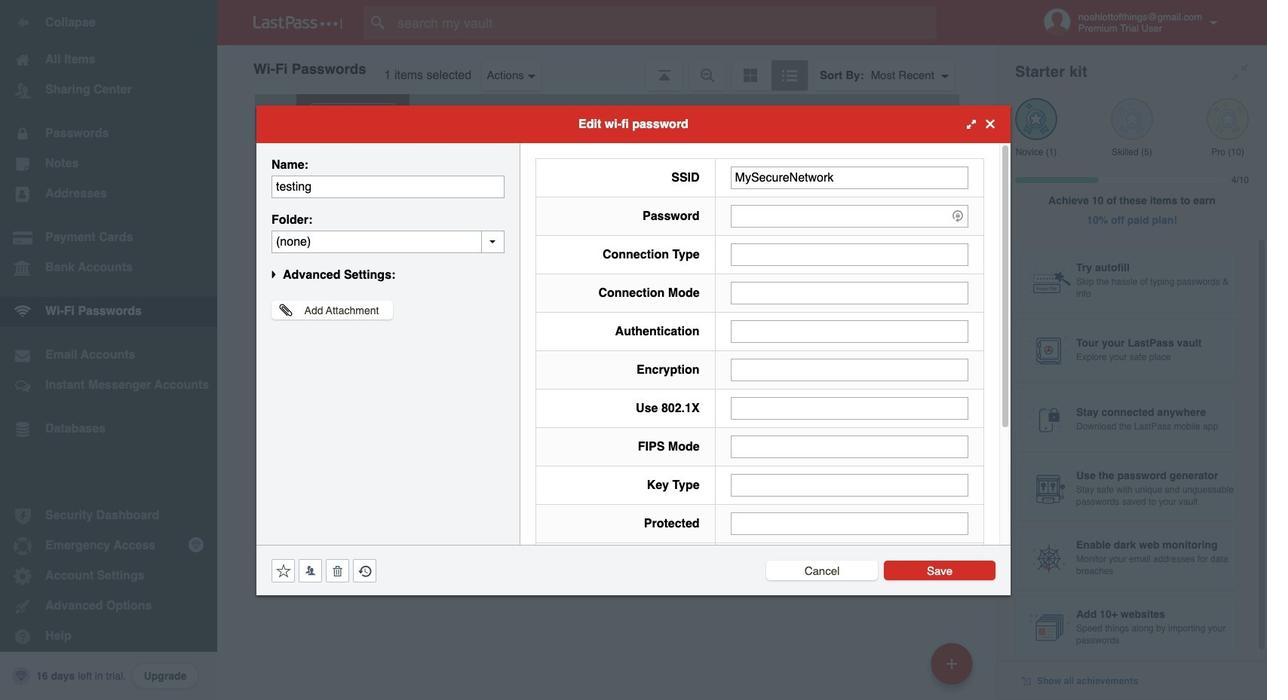 Task type: locate. For each thing, give the bounding box(es) containing it.
None password field
[[731, 205, 969, 227]]

Search search field
[[364, 6, 966, 39]]

None text field
[[272, 175, 505, 198], [731, 282, 969, 304], [731, 320, 969, 343], [731, 359, 969, 381], [731, 474, 969, 497], [731, 513, 969, 535], [272, 175, 505, 198], [731, 282, 969, 304], [731, 320, 969, 343], [731, 359, 969, 381], [731, 474, 969, 497], [731, 513, 969, 535]]

None text field
[[731, 166, 969, 189], [272, 230, 505, 253], [731, 243, 969, 266], [731, 397, 969, 420], [731, 436, 969, 458], [731, 166, 969, 189], [272, 230, 505, 253], [731, 243, 969, 266], [731, 397, 969, 420], [731, 436, 969, 458]]

vault options navigation
[[217, 45, 997, 91]]

dialog
[[256, 105, 1011, 691]]

new item image
[[947, 659, 957, 669]]



Task type: describe. For each thing, give the bounding box(es) containing it.
search my vault text field
[[364, 6, 966, 39]]

main navigation navigation
[[0, 0, 217, 701]]

new item navigation
[[926, 639, 982, 701]]

lastpass image
[[253, 16, 342, 29]]



